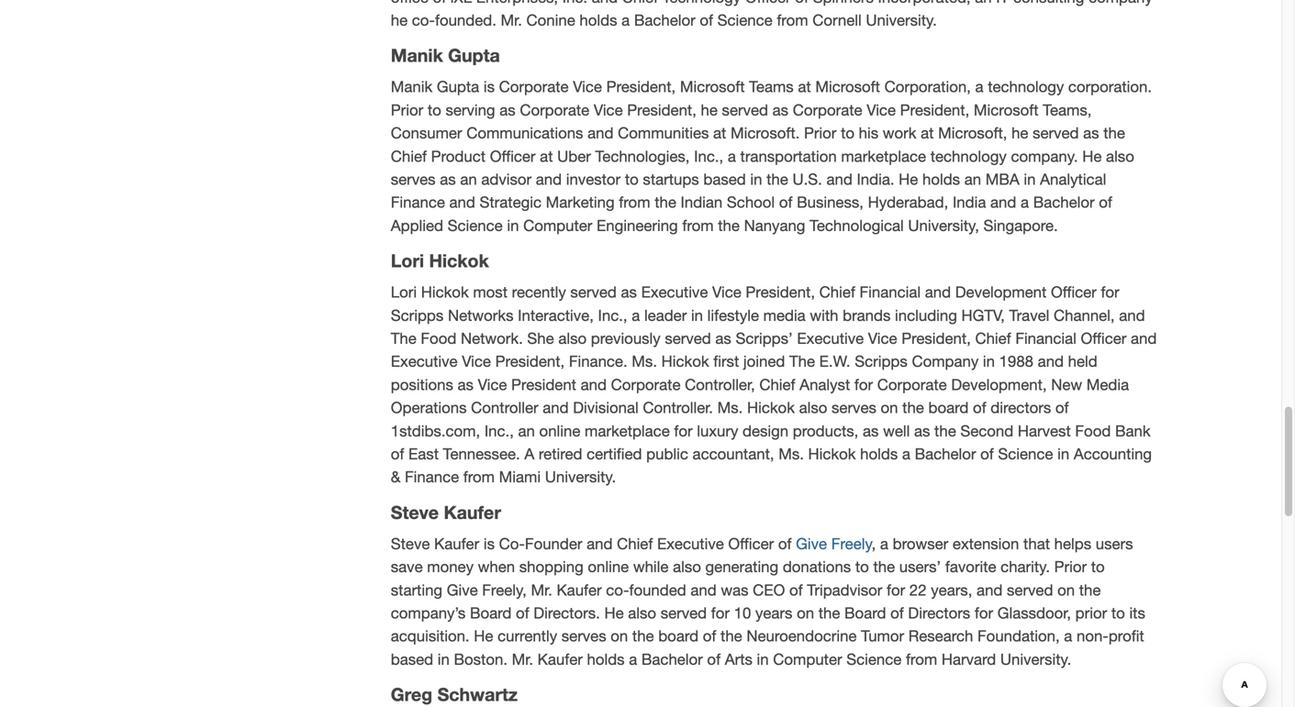 Task type: vqa. For each thing, say whether or not it's contained in the screenshot.
G MOTORS - OLD BRIDGE Link
no



Task type: describe. For each thing, give the bounding box(es) containing it.
in right mba
[[1024, 170, 1036, 188]]

gupta for manik gupta is corporate vice president, microsoft teams at microsoft corporation, a technology corporation. prior to serving as corporate vice president, he served as corporate vice president, microsoft teams, consumer communications and communities at microsoft.  prior to his work at microsoft, he served as the chief product officer at uber technologies, inc., a transportation marketplace technology company.  he also serves as an advisor and investor to startups based in the u.s. and india.  he holds an mba in analytical finance and strategic marketing from the indian school of business, hyderabad, india and a bachelor of applied science in computer engineering from the nanyang technological university, singapore.
[[437, 78, 479, 96]]

the down founded
[[632, 628, 654, 645]]

0 vertical spatial he
[[701, 101, 718, 119]]

development
[[955, 283, 1047, 301]]

he down co-
[[604, 604, 624, 622]]

boston.
[[454, 651, 508, 669]]

steve for steve kaufer
[[391, 502, 439, 524]]

arts
[[725, 651, 753, 669]]

a up previously at the top of page
[[632, 306, 640, 324]]

company.
[[1011, 147, 1078, 165]]

to down freely
[[855, 558, 869, 576]]

university,
[[908, 217, 979, 234]]

in down acquisition.
[[438, 651, 450, 669]]

22
[[910, 581, 927, 599]]

divisional
[[573, 399, 639, 417]]

in down the harvest
[[1057, 445, 1069, 463]]

1 vertical spatial mr.
[[512, 651, 533, 669]]

he up hyderabad,
[[899, 170, 918, 188]]

as down product
[[440, 170, 456, 188]]

hyderabad,
[[868, 193, 948, 211]]

shopping
[[519, 558, 584, 576]]

as right well
[[914, 422, 930, 440]]

east
[[408, 445, 439, 463]]

the down the transportation
[[767, 170, 788, 188]]

lori for lori hickok
[[391, 250, 424, 272]]

officer up channel,
[[1051, 283, 1097, 301]]

vice up 'uber'
[[573, 78, 602, 96]]

at right "teams"
[[798, 78, 811, 96]]

positions
[[391, 376, 453, 394]]

chief up with
[[819, 283, 855, 301]]

1 vertical spatial financial
[[1015, 330, 1077, 347]]

hickok up design
[[747, 399, 795, 417]]

users'
[[899, 558, 941, 576]]

acquisition.
[[391, 628, 470, 645]]

prior
[[1075, 604, 1107, 622]]

also right while
[[673, 558, 701, 576]]

1stdibs.com,
[[391, 422, 480, 440]]

charity.
[[1001, 558, 1050, 576]]

founder
[[525, 535, 582, 553]]

marketing
[[546, 193, 615, 211]]

computer inside ', a browser extension that helps users save money when shopping online while also generating donations to the users' favorite charity.  prior to starting give freely, mr. kaufer co-founded and was ceo of tripadvisor for 22 years, and served on the company's board of directors. he also served for 10 years on the board of directors for glassdoor, prior to its acquisition.  he currently serves on the board of the neuroendocrine tumor research foundation, a non-profit based in boston. mr. kaufer holds a bachelor of arts in computer science from harvard university.'
[[773, 651, 842, 669]]

0 vertical spatial food
[[421, 330, 456, 347]]

engineering
[[597, 217, 678, 234]]

technological
[[810, 217, 904, 234]]

favorite
[[945, 558, 996, 576]]

at left microsoft. at the top of page
[[713, 124, 726, 142]]

recently
[[512, 283, 566, 301]]

from inside ', a browser extension that helps users save money when shopping online while also generating donations to the users' favorite charity.  prior to starting give freely, mr. kaufer co-founded and was ceo of tripadvisor for 22 years, and served on the company's board of directors. he also served for 10 years on the board of directors for glassdoor, prior to its acquisition.  he currently serves on the board of the neuroendocrine tumor research foundation, a non-profit based in boston. mr. kaufer holds a bachelor of arts in computer science from harvard university.'
[[906, 651, 937, 669]]

for right analyst
[[854, 376, 873, 394]]

1 vertical spatial food
[[1075, 422, 1111, 440]]

executive up the e.w.
[[797, 330, 864, 347]]

founded
[[629, 581, 686, 599]]

for up channel,
[[1101, 283, 1119, 301]]

greg
[[391, 684, 432, 706]]

including
[[895, 306, 957, 324]]

also down analyst
[[799, 399, 827, 417]]

0 vertical spatial prior
[[391, 101, 423, 119]]

ceo
[[753, 581, 785, 599]]

kaufer up directors.
[[557, 581, 602, 599]]

,
[[872, 535, 876, 553]]

the down startups
[[655, 193, 676, 211]]

as down teams,
[[1083, 124, 1099, 142]]

consumer
[[391, 124, 462, 142]]

business,
[[797, 193, 864, 211]]

analyst
[[800, 376, 850, 394]]

greg schwartz
[[391, 684, 518, 706]]

operations
[[391, 399, 467, 417]]

1 vertical spatial the
[[789, 353, 815, 371]]

served up company.
[[1033, 124, 1079, 142]]

in down the strategic
[[507, 217, 519, 234]]

when
[[478, 558, 515, 576]]

0 horizontal spatial microsoft
[[680, 78, 745, 96]]

development,
[[951, 376, 1047, 394]]

lifestyle
[[707, 306, 759, 324]]

years,
[[931, 581, 972, 599]]

co-
[[499, 535, 525, 553]]

years
[[755, 604, 792, 622]]

also down the interactive,
[[558, 330, 587, 347]]

in right the arts
[[757, 651, 769, 669]]

executive inside steve kaufer element
[[657, 535, 724, 553]]

give inside ', a browser extension that helps users save money when shopping online while also generating donations to the users' favorite charity.  prior to starting give freely, mr. kaufer co-founded and was ceo of tripadvisor for 22 years, and served on the company's board of directors. he also served for 10 years on the board of directors for glassdoor, prior to its acquisition.  he currently serves on the board of the neuroendocrine tumor research foundation, a non-profit based in boston. mr. kaufer holds a bachelor of arts in computer science from harvard university.'
[[447, 581, 478, 599]]

singapore.
[[984, 217, 1058, 234]]

1 horizontal spatial microsoft
[[815, 78, 880, 96]]

bachelor inside ', a browser extension that helps users save money when shopping online while also generating donations to the users' favorite charity.  prior to starting give freely, mr. kaufer co-founded and was ceo of tripadvisor for 22 years, and served on the company's board of directors. he also served for 10 years on the board of directors for glassdoor, prior to its acquisition.  he currently serves on the board of the neuroendocrine tumor research foundation, a non-profit based in boston. mr. kaufer holds a bachelor of arts in computer science from harvard university.'
[[641, 651, 703, 669]]

hickok left 'first'
[[661, 353, 709, 371]]

directors
[[908, 604, 970, 622]]

university. inside ', a browser extension that helps users save money when shopping online while also generating donations to the users' favorite charity.  prior to starting give freely, mr. kaufer co-founded and was ceo of tripadvisor for 22 years, and served on the company's board of directors. he also served for 10 years on the board of directors for glassdoor, prior to its acquisition.  he currently serves on the board of the neuroendocrine tumor research foundation, a non-profit based in boston. mr. kaufer holds a bachelor of arts in computer science from harvard university.'
[[1000, 651, 1071, 669]]

chief down joined
[[759, 376, 795, 394]]

corporation,
[[884, 78, 971, 96]]

the down 'school' at right
[[718, 217, 740, 234]]

users
[[1096, 535, 1133, 553]]

an inside lori hickok most recently served as executive vice president, chief financial and development officer for scripps networks interactive, inc., a leader in lifestyle media with brands including hgtv, travel channel, and the food network. she also previously served as scripps' executive vice president, chief financial officer and executive vice president, finance. ms. hickok first joined the e.w. scripps company in 1988 and held positions as vice president and corporate controller, chief analyst for corporate development, new media operations controller and divisional controller. ms. hickok also serves on the board of directors of 1stdibs.com, inc., an online marketplace for luxury design products, as well as the second harvest food bank of east tennessee. a retired certified public accountant, ms. hickok holds a bachelor of science in accounting & finance from miami university.
[[518, 422, 535, 440]]

as up 'first'
[[715, 330, 731, 347]]

holds inside ', a browser extension that helps users save money when shopping online while also generating donations to the users' favorite charity.  prior to starting give freely, mr. kaufer co-founded and was ceo of tripadvisor for 22 years, and served on the company's board of directors. he also served for 10 years on the board of directors for glassdoor, prior to its acquisition.  he currently serves on the board of the neuroendocrine tumor research foundation, a non-profit based in boston. mr. kaufer holds a bachelor of arts in computer science from harvard university.'
[[587, 651, 625, 669]]

executive up positions
[[391, 353, 458, 371]]

strategic
[[480, 193, 542, 211]]

based inside ', a browser extension that helps users save money when shopping online while also generating donations to the users' favorite charity.  prior to starting give freely, mr. kaufer co-founded and was ceo of tripadvisor for 22 years, and served on the company's board of directors. he also served for 10 years on the board of directors for glassdoor, prior to its acquisition.  he currently serves on the board of the neuroendocrine tumor research foundation, a non-profit based in boston. mr. kaufer holds a bachelor of arts in computer science from harvard university.'
[[391, 651, 433, 669]]

he up boston.
[[474, 628, 493, 645]]

1 horizontal spatial ms.
[[717, 399, 743, 417]]

the up the arts
[[721, 628, 742, 645]]

tripadvisor
[[807, 581, 882, 599]]

1 vertical spatial prior
[[804, 124, 837, 142]]

communities
[[618, 124, 709, 142]]

the down ,
[[873, 558, 895, 576]]

a up 'singapore.'
[[1021, 193, 1029, 211]]

microsoft.
[[731, 124, 800, 142]]

design
[[743, 422, 789, 440]]

served up "glassdoor,"
[[1007, 581, 1053, 599]]

give freely link
[[796, 535, 872, 553]]

the up well
[[902, 399, 924, 417]]

the up prior
[[1079, 581, 1101, 599]]

uber
[[557, 147, 591, 165]]

from down indian
[[682, 217, 714, 234]]

steve for steve kaufer is co-founder and chief executive officer of give freely
[[391, 535, 430, 553]]

1 vertical spatial he
[[1012, 124, 1028, 142]]

applied
[[391, 217, 443, 234]]

bank
[[1115, 422, 1151, 440]]

second
[[960, 422, 1014, 440]]

bachelor inside lori hickok most recently served as executive vice president, chief financial and development officer for scripps networks interactive, inc., a leader in lifestyle media with brands including hgtv, travel channel, and the food network. she also previously served as scripps' executive vice president, chief financial officer and executive vice president, finance. ms. hickok first joined the e.w. scripps company in 1988 and held positions as vice president and corporate controller, chief analyst for corporate development, new media operations controller and divisional controller. ms. hickok also serves on the board of directors of 1stdibs.com, inc., an online marketplace for luxury design products, as well as the second harvest food bank of east tennessee. a retired certified public accountant, ms. hickok holds a bachelor of science in accounting & finance from miami university.
[[915, 445, 976, 463]]

save
[[391, 558, 423, 576]]

leader
[[644, 306, 687, 324]]

served up the interactive,
[[570, 283, 617, 301]]

was
[[721, 581, 749, 599]]

2 horizontal spatial microsoft
[[974, 101, 1039, 119]]

2 horizontal spatial an
[[964, 170, 981, 188]]

media
[[763, 306, 806, 324]]

advisor
[[481, 170, 532, 188]]

from inside lori hickok most recently served as executive vice president, chief financial and development officer for scripps networks interactive, inc., a leader in lifestyle media with brands including hgtv, travel channel, and the food network. she also previously served as scripps' executive vice president, chief financial officer and executive vice president, finance. ms. hickok first joined the e.w. scripps company in 1988 and held positions as vice president and corporate controller, chief analyst for corporate development, new media operations controller and divisional controller. ms. hickok also serves on the board of directors of 1stdibs.com, inc., an online marketplace for luxury design products, as well as the second harvest food bank of east tennessee. a retired certified public accountant, ms. hickok holds a bachelor of science in accounting & finance from miami university.
[[463, 468, 495, 486]]

directors
[[991, 399, 1051, 417]]

teams,
[[1043, 101, 1092, 119]]

at left 'uber'
[[540, 147, 553, 165]]

1 vertical spatial scripps
[[855, 353, 908, 371]]

in right leader
[[691, 306, 703, 324]]

0 vertical spatial mr.
[[531, 581, 552, 599]]

vice up "lifestyle"
[[712, 283, 741, 301]]

serves inside manik gupta is corporate vice president, microsoft teams at microsoft corporation, a technology corporation. prior to serving as corporate vice president, he served as corporate vice president, microsoft teams, consumer communications and communities at microsoft.  prior to his work at microsoft, he served as the chief product officer at uber technologies, inc., a transportation marketplace technology company.  he also serves as an advisor and investor to startups based in the u.s. and india.  he holds an mba in analytical finance and strategic marketing from the indian school of business, hyderabad, india and a bachelor of applied science in computer engineering from the nanyang technological university, singapore.
[[391, 170, 436, 188]]

marketplace inside manik gupta is corporate vice president, microsoft teams at microsoft corporation, a technology corporation. prior to serving as corporate vice president, he served as corporate vice president, microsoft teams, consumer communications and communities at microsoft.  prior to his work at microsoft, he served as the chief product officer at uber technologies, inc., a transportation marketplace technology company.  he also serves as an advisor and investor to startups based in the u.s. and india.  he holds an mba in analytical finance and strategic marketing from the indian school of business, hyderabad, india and a bachelor of applied science in computer engineering from the nanyang technological university, singapore.
[[841, 147, 926, 165]]

steve kaufer
[[391, 502, 501, 524]]

also down founded
[[628, 604, 656, 622]]

india
[[953, 193, 986, 211]]

technologies,
[[595, 147, 690, 165]]

a up microsoft,
[[975, 78, 984, 96]]

the left the second
[[934, 422, 956, 440]]

1 horizontal spatial inc.,
[[598, 306, 627, 324]]

analytical
[[1040, 170, 1106, 188]]

to up consumer
[[428, 101, 441, 119]]

joined
[[743, 353, 785, 371]]

2 vertical spatial ms.
[[779, 445, 804, 463]]

served down leader
[[665, 330, 711, 347]]

officer inside manik gupta is corporate vice president, microsoft teams at microsoft corporation, a technology corporation. prior to serving as corporate vice president, he served as corporate vice president, microsoft teams, consumer communications and communities at microsoft.  prior to his work at microsoft, he served as the chief product officer at uber technologies, inc., a transportation marketplace technology company.  he also serves as an advisor and investor to startups based in the u.s. and india.  he holds an mba in analytical finance and strategic marketing from the indian school of business, hyderabad, india and a bachelor of applied science in computer engineering from the nanyang technological university, singapore.
[[490, 147, 536, 165]]

for down controller. on the bottom of page
[[674, 422, 693, 440]]

he up the "analytical"
[[1082, 147, 1102, 165]]

to down users
[[1091, 558, 1105, 576]]

public
[[646, 445, 688, 463]]

a down well
[[902, 445, 910, 463]]

a right ,
[[880, 535, 888, 553]]

2 board from the left
[[844, 604, 886, 622]]

0 vertical spatial financial
[[860, 283, 921, 301]]

lori hickok
[[391, 250, 489, 272]]

vice down brands
[[868, 330, 897, 347]]

neuroendocrine
[[747, 628, 857, 645]]

school
[[727, 193, 775, 211]]

media
[[1087, 376, 1129, 394]]

chief down hgtv,
[[975, 330, 1011, 347]]

the down corporation.
[[1103, 124, 1125, 142]]

that
[[1023, 535, 1050, 553]]

lori for lori hickok most recently served as executive vice president, chief financial and development officer for scripps networks interactive, inc., a leader in lifestyle media with brands including hgtv, travel channel, and the food network. she also previously served as scripps' executive vice president, chief financial officer and executive vice president, finance. ms. hickok first joined the e.w. scripps company in 1988 and held positions as vice president and corporate controller, chief analyst for corporate development, new media operations controller and divisional controller. ms. hickok also serves on the board of directors of 1stdibs.com, inc., an online marketplace for luxury design products, as well as the second harvest food bank of east tennessee. a retired certified public accountant, ms. hickok holds a bachelor of science in accounting & finance from miami university.
[[391, 283, 417, 301]]

executive up leader
[[641, 283, 708, 301]]

freely,
[[482, 581, 527, 599]]

as down "teams"
[[772, 101, 788, 119]]

is for kaufer
[[484, 535, 495, 553]]

miami
[[499, 468, 541, 486]]

as up the 'operations'
[[458, 376, 474, 394]]

holds inside lori hickok most recently served as executive vice president, chief financial and development officer for scripps networks interactive, inc., a leader in lifestyle media with brands including hgtv, travel channel, and the food network. she also previously served as scripps' executive vice president, chief financial officer and executive vice president, finance. ms. hickok first joined the e.w. scripps company in 1988 and held positions as vice president and corporate controller, chief analyst for corporate development, new media operations controller and divisional controller. ms. hickok also serves on the board of directors of 1stdibs.com, inc., an online marketplace for luxury design products, as well as the second harvest food bank of east tennessee. a retired certified public accountant, ms. hickok holds a bachelor of science in accounting & finance from miami university.
[[860, 445, 898, 463]]



Task type: locate. For each thing, give the bounding box(es) containing it.
holds up india
[[922, 170, 960, 188]]

university. inside lori hickok most recently served as executive vice president, chief financial and development officer for scripps networks interactive, inc., a leader in lifestyle media with brands including hgtv, travel channel, and the food network. she also previously served as scripps' executive vice president, chief financial officer and executive vice president, finance. ms. hickok first joined the e.w. scripps company in 1988 and held positions as vice president and corporate controller, chief analyst for corporate development, new media operations controller and divisional controller. ms. hickok also serves on the board of directors of 1stdibs.com, inc., an online marketplace for luxury design products, as well as the second harvest food bank of east tennessee. a retired certified public accountant, ms. hickok holds a bachelor of science in accounting & finance from miami university.
[[545, 468, 616, 486]]

vice
[[573, 78, 602, 96], [594, 101, 623, 119], [867, 101, 896, 119], [712, 283, 741, 301], [868, 330, 897, 347], [462, 353, 491, 371], [478, 376, 507, 394]]

bachelor down the second
[[915, 445, 976, 463]]

2 lori from the top
[[391, 283, 417, 301]]

0 vertical spatial the
[[391, 330, 416, 347]]

microsoft left "teams"
[[680, 78, 745, 96]]

science inside ', a browser extension that helps users save money when shopping online while also generating donations to the users' favorite charity.  prior to starting give freely, mr. kaufer co-founded and was ceo of tripadvisor for 22 years, and served on the company's board of directors. he also served for 10 years on the board of directors for glassdoor, prior to its acquisition.  he currently serves on the board of the neuroendocrine tumor research foundation, a non-profit based in boston. mr. kaufer holds a bachelor of arts in computer science from harvard university.'
[[846, 651, 902, 669]]

science down the strategic
[[448, 217, 503, 234]]

vice up controller
[[478, 376, 507, 394]]

1 horizontal spatial board
[[928, 399, 969, 417]]

1 vertical spatial ms.
[[717, 399, 743, 417]]

a down microsoft. at the top of page
[[728, 147, 736, 165]]

is for gupta
[[484, 78, 495, 96]]

microsoft,
[[938, 124, 1007, 142]]

to down technologies,
[[625, 170, 639, 188]]

finance up applied
[[391, 193, 445, 211]]

tennessee.
[[443, 445, 520, 463]]

1 vertical spatial manik
[[391, 78, 432, 96]]

2 horizontal spatial science
[[998, 445, 1053, 463]]

retired
[[539, 445, 582, 463]]

0 horizontal spatial based
[[391, 651, 433, 669]]

1 horizontal spatial based
[[703, 170, 746, 188]]

mr. down shopping
[[531, 581, 552, 599]]

company
[[912, 353, 979, 371]]

for up the foundation,
[[975, 604, 993, 622]]

science inside lori hickok most recently served as executive vice president, chief financial and development officer for scripps networks interactive, inc., a leader in lifestyle media with brands including hgtv, travel channel, and the food network. she also previously served as scripps' executive vice president, chief financial officer and executive vice president, finance. ms. hickok first joined the e.w. scripps company in 1988 and held positions as vice president and corporate controller, chief analyst for corporate development, new media operations controller and divisional controller. ms. hickok also serves on the board of directors of 1stdibs.com, inc., an online marketplace for luxury design products, as well as the second harvest food bank of east tennessee. a retired certified public accountant, ms. hickok holds a bachelor of science in accounting & finance from miami university.
[[998, 445, 1053, 463]]

2 steve from the top
[[391, 535, 430, 553]]

0 vertical spatial is
[[484, 78, 495, 96]]

1 vertical spatial university.
[[1000, 651, 1071, 669]]

1 horizontal spatial bachelor
[[915, 445, 976, 463]]

0 horizontal spatial online
[[539, 422, 580, 440]]

1 vertical spatial marketplace
[[585, 422, 670, 440]]

first
[[713, 353, 739, 371]]

held
[[1068, 353, 1097, 371]]

1 steve from the top
[[391, 502, 439, 524]]

1 horizontal spatial he
[[1012, 124, 1028, 142]]

a down co-
[[629, 651, 637, 669]]

board up the tumor
[[844, 604, 886, 622]]

chief inside manik gupta is corporate vice president, microsoft teams at microsoft corporation, a technology corporation. prior to serving as corporate vice president, he served as corporate vice president, microsoft teams, consumer communications and communities at microsoft.  prior to his work at microsoft, he served as the chief product officer at uber technologies, inc., a transportation marketplace technology company.  he also serves as an advisor and investor to startups based in the u.s. and india.  he holds an mba in analytical finance and strategic marketing from the indian school of business, hyderabad, india and a bachelor of applied science in computer engineering from the nanyang technological university, singapore.
[[391, 147, 427, 165]]

generating
[[705, 558, 778, 576]]

1 board from the left
[[470, 604, 512, 622]]

0 vertical spatial marketplace
[[841, 147, 926, 165]]

0 horizontal spatial the
[[391, 330, 416, 347]]

university. down the foundation,
[[1000, 651, 1071, 669]]

serves inside ', a browser extension that helps users save money when shopping online while also generating donations to the users' favorite charity.  prior to starting give freely, mr. kaufer co-founded and was ceo of tripadvisor for 22 years, and served on the company's board of directors. he also served for 10 years on the board of directors for glassdoor, prior to its acquisition.  he currently serves on the board of the neuroendocrine tumor research foundation, a non-profit based in boston. mr. kaufer holds a bachelor of arts in computer science from harvard university.'
[[562, 628, 606, 645]]

manik for manik gupta is corporate vice president, microsoft teams at microsoft corporation, a technology corporation. prior to serving as corporate vice president, he served as corporate vice president, microsoft teams, consumer communications and communities at microsoft.  prior to his work at microsoft, he served as the chief product officer at uber technologies, inc., a transportation marketplace technology company.  he also serves as an advisor and investor to startups based in the u.s. and india.  he holds an mba in analytical finance and strategic marketing from the indian school of business, hyderabad, india and a bachelor of applied science in computer engineering from the nanyang technological university, singapore.
[[391, 78, 432, 96]]

2 vertical spatial bachelor
[[641, 651, 703, 669]]

0 vertical spatial finance
[[391, 193, 445, 211]]

1 vertical spatial lori
[[391, 283, 417, 301]]

based inside manik gupta is corporate vice president, microsoft teams at microsoft corporation, a technology corporation. prior to serving as corporate vice president, he served as corporate vice president, microsoft teams, consumer communications and communities at microsoft.  prior to his work at microsoft, he served as the chief product officer at uber technologies, inc., a transportation marketplace technology company.  he also serves as an advisor and investor to startups based in the u.s. and india.  he holds an mba in analytical finance and strategic marketing from the indian school of business, hyderabad, india and a bachelor of applied science in computer engineering from the nanyang technological university, singapore.
[[703, 170, 746, 188]]

1 horizontal spatial computer
[[773, 651, 842, 669]]

0 vertical spatial inc.,
[[694, 147, 723, 165]]

1 vertical spatial science
[[998, 445, 1053, 463]]

serves
[[391, 170, 436, 188], [832, 399, 876, 417], [562, 628, 606, 645]]

in up 'school' at right
[[750, 170, 762, 188]]

science
[[448, 217, 503, 234], [998, 445, 1053, 463], [846, 651, 902, 669]]

interactive,
[[518, 306, 594, 324]]

1 vertical spatial board
[[658, 628, 699, 645]]

2 horizontal spatial serves
[[832, 399, 876, 417]]

at right work
[[921, 124, 934, 142]]

inc.,
[[694, 147, 723, 165], [598, 306, 627, 324], [484, 422, 514, 440]]

manik inside manik gupta is corporate vice president, microsoft teams at microsoft corporation, a technology corporation. prior to serving as corporate vice president, he served as corporate vice president, microsoft teams, consumer communications and communities at microsoft.  prior to his work at microsoft, he served as the chief product officer at uber technologies, inc., a transportation marketplace technology company.  he also serves as an advisor and investor to startups based in the u.s. and india.  he holds an mba in analytical finance and strategic marketing from the indian school of business, hyderabad, india and a bachelor of applied science in computer engineering from the nanyang technological university, singapore.
[[391, 78, 432, 96]]

0 vertical spatial science
[[448, 217, 503, 234]]

extension
[[953, 535, 1019, 553]]

&
[[391, 468, 400, 486]]

steve down "&"
[[391, 502, 439, 524]]

accounting
[[1074, 445, 1152, 463]]

prior down helps
[[1054, 558, 1087, 576]]

2 vertical spatial science
[[846, 651, 902, 669]]

bachelor
[[1033, 193, 1095, 211], [915, 445, 976, 463], [641, 651, 703, 669]]

directors.
[[534, 604, 600, 622]]

computer inside manik gupta is corporate vice president, microsoft teams at microsoft corporation, a technology corporation. prior to serving as corporate vice president, he served as corporate vice president, microsoft teams, consumer communications and communities at microsoft.  prior to his work at microsoft, he served as the chief product officer at uber technologies, inc., a transportation marketplace technology company.  he also serves as an advisor and investor to startups based in the u.s. and india.  he holds an mba in analytical finance and strategic marketing from the indian school of business, hyderabad, india and a bachelor of applied science in computer engineering from the nanyang technological university, singapore.
[[523, 217, 592, 234]]

the
[[1103, 124, 1125, 142], [767, 170, 788, 188], [655, 193, 676, 211], [718, 217, 740, 234], [902, 399, 924, 417], [934, 422, 956, 440], [873, 558, 895, 576], [1079, 581, 1101, 599], [818, 604, 840, 622], [632, 628, 654, 645], [721, 628, 742, 645]]

starting
[[391, 581, 442, 599]]

1 horizontal spatial online
[[588, 558, 629, 576]]

0 vertical spatial based
[[703, 170, 746, 188]]

controller
[[471, 399, 538, 417]]

hickok down lori hickok
[[421, 283, 469, 301]]

foundation,
[[978, 628, 1060, 645]]

financial up brands
[[860, 283, 921, 301]]

for left 10
[[711, 604, 730, 622]]

research
[[908, 628, 973, 645]]

0 vertical spatial holds
[[922, 170, 960, 188]]

0 horizontal spatial serves
[[391, 170, 436, 188]]

manik gupta is corporate vice president, microsoft teams at microsoft corporation, a technology corporation. prior to serving as corporate vice president, he served as corporate vice president, microsoft teams, consumer communications and communities at microsoft.  prior to his work at microsoft, he served as the chief product officer at uber technologies, inc., a transportation marketplace technology company.  he also serves as an advisor and investor to startups based in the u.s. and india.  he holds an mba in analytical finance and strategic marketing from the indian school of business, hyderabad, india and a bachelor of applied science in computer engineering from the nanyang technological university, singapore.
[[391, 78, 1152, 234]]

harvard
[[942, 651, 996, 669]]

is inside manik gupta is corporate vice president, microsoft teams at microsoft corporation, a technology corporation. prior to serving as corporate vice president, he served as corporate vice president, microsoft teams, consumer communications and communities at microsoft.  prior to his work at microsoft, he served as the chief product officer at uber technologies, inc., a transportation marketplace technology company.  he also serves as an advisor and investor to startups based in the u.s. and india.  he holds an mba in analytical finance and strategic marketing from the indian school of business, hyderabad, india and a bachelor of applied science in computer engineering from the nanyang technological university, singapore.
[[484, 78, 495, 96]]

and
[[588, 124, 614, 142], [536, 170, 562, 188], [826, 170, 852, 188], [449, 193, 475, 211], [990, 193, 1016, 211], [925, 283, 951, 301], [1119, 306, 1145, 324], [1131, 330, 1157, 347], [1038, 353, 1064, 371], [581, 376, 607, 394], [543, 399, 569, 417], [587, 535, 613, 553], [691, 581, 717, 599], [977, 581, 1003, 599]]

his
[[859, 124, 879, 142]]

scripps down lori hickok
[[391, 306, 444, 324]]

with
[[810, 306, 838, 324]]

1 lori from the top
[[391, 250, 424, 272]]

currently
[[498, 628, 557, 645]]

finance inside manik gupta is corporate vice president, microsoft teams at microsoft corporation, a technology corporation. prior to serving as corporate vice president, he served as corporate vice president, microsoft teams, consumer communications and communities at microsoft.  prior to his work at microsoft, he served as the chief product officer at uber technologies, inc., a transportation marketplace technology company.  he also serves as an advisor and investor to startups based in the u.s. and india.  he holds an mba in analytical finance and strategic marketing from the indian school of business, hyderabad, india and a bachelor of applied science in computer engineering from the nanyang technological university, singapore.
[[391, 193, 445, 211]]

0 horizontal spatial ms.
[[632, 353, 657, 371]]

board inside ', a browser extension that helps users save money when shopping online while also generating donations to the users' favorite charity.  prior to starting give freely, mr. kaufer co-founded and was ceo of tripadvisor for 22 years, and served on the company's board of directors. he also served for 10 years on the board of directors for glassdoor, prior to its acquisition.  he currently serves on the board of the neuroendocrine tumor research foundation, a non-profit based in boston. mr. kaufer holds a bachelor of arts in computer science from harvard university.'
[[658, 628, 699, 645]]

1 horizontal spatial university.
[[1000, 651, 1071, 669]]

holds down well
[[860, 445, 898, 463]]

to left his
[[841, 124, 855, 142]]

kaufer up co-
[[444, 502, 501, 524]]

1 vertical spatial bachelor
[[915, 445, 976, 463]]

for left 22
[[887, 581, 905, 599]]

lori down applied
[[391, 250, 424, 272]]

network.
[[461, 330, 523, 347]]

1 horizontal spatial scripps
[[855, 353, 908, 371]]

ms. down controller,
[[717, 399, 743, 417]]

is inside steve kaufer element
[[484, 535, 495, 553]]

1 vertical spatial gupta
[[437, 78, 479, 96]]

on inside lori hickok most recently served as executive vice president, chief financial and development officer for scripps networks interactive, inc., a leader in lifestyle media with brands including hgtv, travel channel, and the food network. she also previously served as scripps' executive vice president, chief financial officer and executive vice president, finance. ms. hickok first joined the e.w. scripps company in 1988 and held positions as vice president and corporate controller, chief analyst for corporate development, new media operations controller and divisional controller. ms. hickok also serves on the board of directors of 1stdibs.com, inc., an online marketplace for luxury design products, as well as the second harvest food bank of east tennessee. a retired certified public accountant, ms. hickok holds a bachelor of science in accounting & finance from miami university.
[[881, 399, 898, 417]]

schwartz
[[437, 684, 518, 706]]

2 horizontal spatial prior
[[1054, 558, 1087, 576]]

1 vertical spatial computer
[[773, 651, 842, 669]]

2 vertical spatial holds
[[587, 651, 625, 669]]

prior up the transportation
[[804, 124, 837, 142]]

computer down marketing
[[523, 217, 592, 234]]

luxury
[[697, 422, 738, 440]]

work
[[883, 124, 916, 142]]

0 horizontal spatial food
[[421, 330, 456, 347]]

board inside lori hickok most recently served as executive vice president, chief financial and development officer for scripps networks interactive, inc., a leader in lifestyle media with brands including hgtv, travel channel, and the food network. she also previously served as scripps' executive vice president, chief financial officer and executive vice president, finance. ms. hickok first joined the e.w. scripps company in 1988 and held positions as vice president and corporate controller, chief analyst for corporate development, new media operations controller and divisional controller. ms. hickok also serves on the board of directors of 1stdibs.com, inc., an online marketplace for luxury design products, as well as the second harvest food bank of east tennessee. a retired certified public accountant, ms. hickok holds a bachelor of science in accounting & finance from miami university.
[[928, 399, 969, 417]]

officer down channel,
[[1081, 330, 1127, 347]]

1 horizontal spatial give
[[796, 535, 827, 553]]

an down product
[[460, 170, 477, 188]]

2 horizontal spatial holds
[[922, 170, 960, 188]]

vice down network.
[[462, 353, 491, 371]]

transportation
[[740, 147, 837, 165]]

product
[[431, 147, 486, 165]]

0 horizontal spatial computer
[[523, 217, 592, 234]]

as up previously at the top of page
[[621, 283, 637, 301]]

he
[[701, 101, 718, 119], [1012, 124, 1028, 142]]

0 vertical spatial steve
[[391, 502, 439, 524]]

0 vertical spatial lori
[[391, 250, 424, 272]]

ms.
[[632, 353, 657, 371], [717, 399, 743, 417], [779, 445, 804, 463]]

finance inside lori hickok most recently served as executive vice president, chief financial and development officer for scripps networks interactive, inc., a leader in lifestyle media with brands including hgtv, travel channel, and the food network. she also previously served as scripps' executive vice president, chief financial officer and executive vice president, finance. ms. hickok first joined the e.w. scripps company in 1988 and held positions as vice president and corporate controller, chief analyst for corporate development, new media operations controller and divisional controller. ms. hickok also serves on the board of directors of 1stdibs.com, inc., an online marketplace for luxury design products, as well as the second harvest food bank of east tennessee. a retired certified public accountant, ms. hickok holds a bachelor of science in accounting & finance from miami university.
[[405, 468, 459, 486]]

gupta for manik gupta
[[448, 45, 500, 66]]

indian
[[681, 193, 723, 211]]

served up microsoft. at the top of page
[[722, 101, 768, 119]]

freely
[[831, 535, 872, 553]]

the up analyst
[[789, 353, 815, 371]]

holds inside manik gupta is corporate vice president, microsoft teams at microsoft corporation, a technology corporation. prior to serving as corporate vice president, he served as corporate vice president, microsoft teams, consumer communications and communities at microsoft.  prior to his work at microsoft, he served as the chief product officer at uber technologies, inc., a transportation marketplace technology company.  he also serves as an advisor and investor to startups based in the u.s. and india.  he holds an mba in analytical finance and strategic marketing from the indian school of business, hyderabad, india and a bachelor of applied science in computer engineering from the nanyang technological university, singapore.
[[922, 170, 960, 188]]

science inside manik gupta is corporate vice president, microsoft teams at microsoft corporation, a technology corporation. prior to serving as corporate vice president, he served as corporate vice president, microsoft teams, consumer communications and communities at microsoft.  prior to his work at microsoft, he served as the chief product officer at uber technologies, inc., a transportation marketplace technology company.  he also serves as an advisor and investor to startups based in the u.s. and india.  he holds an mba in analytical finance and strategic marketing from the indian school of business, hyderabad, india and a bachelor of applied science in computer engineering from the nanyang technological university, singapore.
[[448, 217, 503, 234]]

board down founded
[[658, 628, 699, 645]]

startups
[[643, 170, 699, 188]]

0 horizontal spatial he
[[701, 101, 718, 119]]

manik for manik gupta
[[391, 45, 443, 66]]

0 vertical spatial board
[[928, 399, 969, 417]]

2 horizontal spatial ms.
[[779, 445, 804, 463]]

manik down manik gupta
[[391, 78, 432, 96]]

president,
[[606, 78, 676, 96], [627, 101, 697, 119], [900, 101, 969, 119], [746, 283, 815, 301], [902, 330, 971, 347], [495, 353, 565, 371]]

online inside lori hickok most recently served as executive vice president, chief financial and development officer for scripps networks interactive, inc., a leader in lifestyle media with brands including hgtv, travel channel, and the food network. she also previously served as scripps' executive vice president, chief financial officer and executive vice president, finance. ms. hickok first joined the e.w. scripps company in 1988 and held positions as vice president and corporate controller, chief analyst for corporate development, new media operations controller and divisional controller. ms. hickok also serves on the board of directors of 1stdibs.com, inc., an online marketplace for luxury design products, as well as the second harvest food bank of east tennessee. a retired certified public accountant, ms. hickok holds a bachelor of science in accounting & finance from miami university.
[[539, 422, 580, 440]]

food down networks at the left of page
[[421, 330, 456, 347]]

0 vertical spatial give
[[796, 535, 827, 553]]

to left the its
[[1111, 604, 1125, 622]]

1 vertical spatial is
[[484, 535, 495, 553]]

on down co-
[[611, 628, 628, 645]]

on up neuroendocrine
[[797, 604, 814, 622]]

vice up technologies,
[[594, 101, 623, 119]]

as up "communications"
[[500, 101, 516, 119]]

0 horizontal spatial scripps
[[391, 306, 444, 324]]

serves inside lori hickok most recently served as executive vice president, chief financial and development officer for scripps networks interactive, inc., a leader in lifestyle media with brands including hgtv, travel channel, and the food network. she also previously served as scripps' executive vice president, chief financial officer and executive vice president, finance. ms. hickok first joined the e.w. scripps company in 1988 and held positions as vice president and corporate controller, chief analyst for corporate development, new media operations controller and divisional controller. ms. hickok also serves on the board of directors of 1stdibs.com, inc., an online marketplace for luxury design products, as well as the second harvest food bank of east tennessee. a retired certified public accountant, ms. hickok holds a bachelor of science in accounting & finance from miami university.
[[832, 399, 876, 417]]

microsoft up his
[[815, 78, 880, 96]]

online inside ', a browser extension that helps users save money when shopping online while also generating donations to the users' favorite charity.  prior to starting give freely, mr. kaufer co-founded and was ceo of tripadvisor for 22 years, and served on the company's board of directors. he also served for 10 years on the board of directors for glassdoor, prior to its acquisition.  he currently serves on the board of the neuroendocrine tumor research foundation, a non-profit based in boston. mr. kaufer holds a bachelor of arts in computer science from harvard university.'
[[588, 558, 629, 576]]

hgtv,
[[961, 306, 1005, 324]]

inc., inside manik gupta is corporate vice president, microsoft teams at microsoft corporation, a technology corporation. prior to serving as corporate vice president, he served as corporate vice president, microsoft teams, consumer communications and communities at microsoft.  prior to his work at microsoft, he served as the chief product officer at uber technologies, inc., a transportation marketplace technology company.  he also serves as an advisor and investor to startups based in the u.s. and india.  he holds an mba in analytical finance and strategic marketing from the indian school of business, hyderabad, india and a bachelor of applied science in computer engineering from the nanyang technological university, singapore.
[[694, 147, 723, 165]]

0 vertical spatial ms.
[[632, 353, 657, 371]]

0 horizontal spatial university.
[[545, 468, 616, 486]]

2 horizontal spatial inc.,
[[694, 147, 723, 165]]

inc., down controller
[[484, 422, 514, 440]]

lori hickok element
[[384, 250, 1167, 489]]

serves up products,
[[832, 399, 876, 417]]

0 horizontal spatial board
[[470, 604, 512, 622]]

inc., up previously at the top of page
[[598, 306, 627, 324]]

0 horizontal spatial board
[[658, 628, 699, 645]]

prior inside ', a browser extension that helps users save money when shopping online while also generating donations to the users' favorite charity.  prior to starting give freely, mr. kaufer co-founded and was ceo of tripadvisor for 22 years, and served on the company's board of directors. he also served for 10 years on the board of directors for glassdoor, prior to its acquisition.  he currently serves on the board of the neuroendocrine tumor research foundation, a non-profit based in boston. mr. kaufer holds a bachelor of arts in computer science from harvard university.'
[[1054, 558, 1087, 576]]

steve up save
[[391, 535, 430, 553]]

is up serving
[[484, 78, 495, 96]]

certified
[[587, 445, 642, 463]]

chief up while
[[617, 535, 653, 553]]

0 vertical spatial bachelor
[[1033, 193, 1095, 211]]

1 vertical spatial inc.,
[[598, 306, 627, 324]]

2 manik from the top
[[391, 78, 432, 96]]

co-
[[606, 581, 629, 599]]

officer up the advisor
[[490, 147, 536, 165]]

1 manik from the top
[[391, 45, 443, 66]]

0 horizontal spatial bachelor
[[641, 651, 703, 669]]

donations
[[783, 558, 851, 576]]

in up development,
[[983, 353, 995, 371]]

online
[[539, 422, 580, 440], [588, 558, 629, 576]]

the up positions
[[391, 330, 416, 347]]

new
[[1051, 376, 1082, 394]]

money
[[427, 558, 474, 576]]

a left non- on the right bottom
[[1064, 628, 1072, 645]]

1 vertical spatial technology
[[930, 147, 1007, 165]]

hickok
[[429, 250, 489, 272], [421, 283, 469, 301], [661, 353, 709, 371], [747, 399, 795, 417], [808, 445, 856, 463]]

0 vertical spatial serves
[[391, 170, 436, 188]]

on up well
[[881, 399, 898, 417]]

1 horizontal spatial board
[[844, 604, 886, 622]]

marketplace inside lori hickok most recently served as executive vice president, chief financial and development officer for scripps networks interactive, inc., a leader in lifestyle media with brands including hgtv, travel channel, and the food network. she also previously served as scripps' executive vice president, chief financial officer and executive vice president, finance. ms. hickok first joined the e.w. scripps company in 1988 and held positions as vice president and corporate controller, chief analyst for corporate development, new media operations controller and divisional controller. ms. hickok also serves on the board of directors of 1stdibs.com, inc., an online marketplace for luxury design products, as well as the second harvest food bank of east tennessee. a retired certified public accountant, ms. hickok holds a bachelor of science in accounting & finance from miami university.
[[585, 422, 670, 440]]

0 horizontal spatial holds
[[587, 651, 625, 669]]

marketplace up india.
[[841, 147, 926, 165]]

manik gupta element
[[384, 45, 1167, 237]]

0 horizontal spatial an
[[460, 170, 477, 188]]

1 horizontal spatial holds
[[860, 445, 898, 463]]

bachelor left the arts
[[641, 651, 703, 669]]

the down tripadvisor
[[818, 604, 840, 622]]

vice up his
[[867, 101, 896, 119]]

board
[[470, 604, 512, 622], [844, 604, 886, 622]]

is left co-
[[484, 535, 495, 553]]

officer
[[490, 147, 536, 165], [1051, 283, 1097, 301], [1081, 330, 1127, 347], [728, 535, 774, 553]]

a
[[975, 78, 984, 96], [728, 147, 736, 165], [1021, 193, 1029, 211], [632, 306, 640, 324], [902, 445, 910, 463], [880, 535, 888, 553], [1064, 628, 1072, 645], [629, 651, 637, 669]]

travel
[[1009, 306, 1049, 324]]

gupta inside manik gupta is corporate vice president, microsoft teams at microsoft corporation, a technology corporation. prior to serving as corporate vice president, he served as corporate vice president, microsoft teams, consumer communications and communities at microsoft.  prior to his work at microsoft, he served as the chief product officer at uber technologies, inc., a transportation marketplace technology company.  he also serves as an advisor and investor to startups based in the u.s. and india.  he holds an mba in analytical finance and strategic marketing from the indian school of business, hyderabad, india and a bachelor of applied science in computer engineering from the nanyang technological university, singapore.
[[437, 78, 479, 96]]

ms. down design
[[779, 445, 804, 463]]

as left well
[[863, 422, 879, 440]]

also inside manik gupta is corporate vice president, microsoft teams at microsoft corporation, a technology corporation. prior to serving as corporate vice president, he served as corporate vice president, microsoft teams, consumer communications and communities at microsoft.  prior to his work at microsoft, he served as the chief product officer at uber technologies, inc., a transportation marketplace technology company.  he also serves as an advisor and investor to startups based in the u.s. and india.  he holds an mba in analytical finance and strategic marketing from the indian school of business, hyderabad, india and a bachelor of applied science in computer engineering from the nanyang technological university, singapore.
[[1106, 147, 1134, 165]]

0 horizontal spatial give
[[447, 581, 478, 599]]

lori inside lori hickok most recently served as executive vice president, chief financial and development officer for scripps networks interactive, inc., a leader in lifestyle media with brands including hgtv, travel channel, and the food network. she also previously served as scripps' executive vice president, chief financial officer and executive vice president, finance. ms. hickok first joined the e.w. scripps company in 1988 and held positions as vice president and corporate controller, chief analyst for corporate development, new media operations controller and divisional controller. ms. hickok also serves on the board of directors of 1stdibs.com, inc., an online marketplace for luxury design products, as well as the second harvest food bank of east tennessee. a retired certified public accountant, ms. hickok holds a bachelor of science in accounting & finance from miami university.
[[391, 283, 417, 301]]

0 vertical spatial computer
[[523, 217, 592, 234]]

based
[[703, 170, 746, 188], [391, 651, 433, 669]]

0 vertical spatial scripps
[[391, 306, 444, 324]]

on up "glassdoor,"
[[1057, 581, 1075, 599]]

0 horizontal spatial inc.,
[[484, 422, 514, 440]]

0 horizontal spatial financial
[[860, 283, 921, 301]]

1 horizontal spatial prior
[[804, 124, 837, 142]]

steve kaufer element
[[384, 502, 1167, 671]]

bachelor inside manik gupta is corporate vice president, microsoft teams at microsoft corporation, a technology corporation. prior to serving as corporate vice president, he served as corporate vice president, microsoft teams, consumer communications and communities at microsoft.  prior to his work at microsoft, he served as the chief product officer at uber technologies, inc., a transportation marketplace technology company.  he also serves as an advisor and investor to startups based in the u.s. and india.  he holds an mba in analytical finance and strategic marketing from the indian school of business, hyderabad, india and a bachelor of applied science in computer engineering from the nanyang technological university, singapore.
[[1033, 193, 1095, 211]]

profit
[[1109, 628, 1144, 645]]

kaufer down currently on the bottom left of page
[[538, 651, 583, 669]]

kaufer
[[444, 502, 501, 524], [434, 535, 479, 553], [557, 581, 602, 599], [538, 651, 583, 669]]

officer inside steve kaufer element
[[728, 535, 774, 553]]

harvest
[[1018, 422, 1071, 440]]

financial down the travel
[[1015, 330, 1077, 347]]

1 horizontal spatial financial
[[1015, 330, 1077, 347]]

0 horizontal spatial prior
[[391, 101, 423, 119]]

0 vertical spatial manik
[[391, 45, 443, 66]]

serving
[[446, 101, 495, 119]]

1 horizontal spatial an
[[518, 422, 535, 440]]

serves down directors.
[[562, 628, 606, 645]]

tumor
[[861, 628, 904, 645]]

, a browser extension that helps users save money when shopping online while also generating donations to the users' favorite charity.  prior to starting give freely, mr. kaufer co-founded and was ceo of tripadvisor for 22 years, and served on the company's board of directors. he also served for 10 years on the board of directors for glassdoor, prior to its acquisition.  he currently serves on the board of the neuroendocrine tumor research foundation, a non-profit based in boston. mr. kaufer holds a bachelor of arts in computer science from harvard university.
[[391, 535, 1145, 669]]

0 vertical spatial gupta
[[448, 45, 500, 66]]

executive
[[641, 283, 708, 301], [797, 330, 864, 347], [391, 353, 458, 371], [657, 535, 724, 553]]

2 is from the top
[[484, 535, 495, 553]]

1 horizontal spatial science
[[846, 651, 902, 669]]

1 is from the top
[[484, 78, 495, 96]]

company's
[[391, 604, 466, 622]]

1 horizontal spatial food
[[1075, 422, 1111, 440]]

scripps'
[[736, 330, 793, 347]]

served down founded
[[661, 604, 707, 622]]

0 vertical spatial technology
[[988, 78, 1064, 96]]

1988
[[999, 353, 1034, 371]]

hickok down products,
[[808, 445, 856, 463]]

brands
[[843, 306, 891, 324]]

networks
[[448, 306, 514, 324]]

0 vertical spatial online
[[539, 422, 580, 440]]

give up donations at the right bottom
[[796, 535, 827, 553]]

also up the "analytical"
[[1106, 147, 1134, 165]]

1 vertical spatial steve
[[391, 535, 430, 553]]

most
[[473, 283, 508, 301]]

microsoft up microsoft,
[[974, 101, 1039, 119]]

1 horizontal spatial the
[[789, 353, 815, 371]]

helps
[[1054, 535, 1091, 553]]

serves up applied
[[391, 170, 436, 188]]

india.
[[857, 170, 894, 188]]

while
[[633, 558, 669, 576]]

chief
[[391, 147, 427, 165], [819, 283, 855, 301], [975, 330, 1011, 347], [759, 376, 795, 394], [617, 535, 653, 553]]

investor
[[566, 170, 621, 188]]

0 vertical spatial university.
[[545, 468, 616, 486]]

e.w.
[[819, 353, 850, 371]]

steve kaufer is co-founder and chief executive officer of give freely
[[391, 535, 872, 553]]

chief inside steve kaufer element
[[617, 535, 653, 553]]

kaufer up money
[[434, 535, 479, 553]]

hickok up most
[[429, 250, 489, 272]]

0 horizontal spatial science
[[448, 217, 503, 234]]

from up engineering
[[619, 193, 650, 211]]

1 vertical spatial finance
[[405, 468, 459, 486]]

online up retired
[[539, 422, 580, 440]]

previously
[[591, 330, 661, 347]]

2 horizontal spatial bachelor
[[1033, 193, 1095, 211]]

2 vertical spatial prior
[[1054, 558, 1087, 576]]



